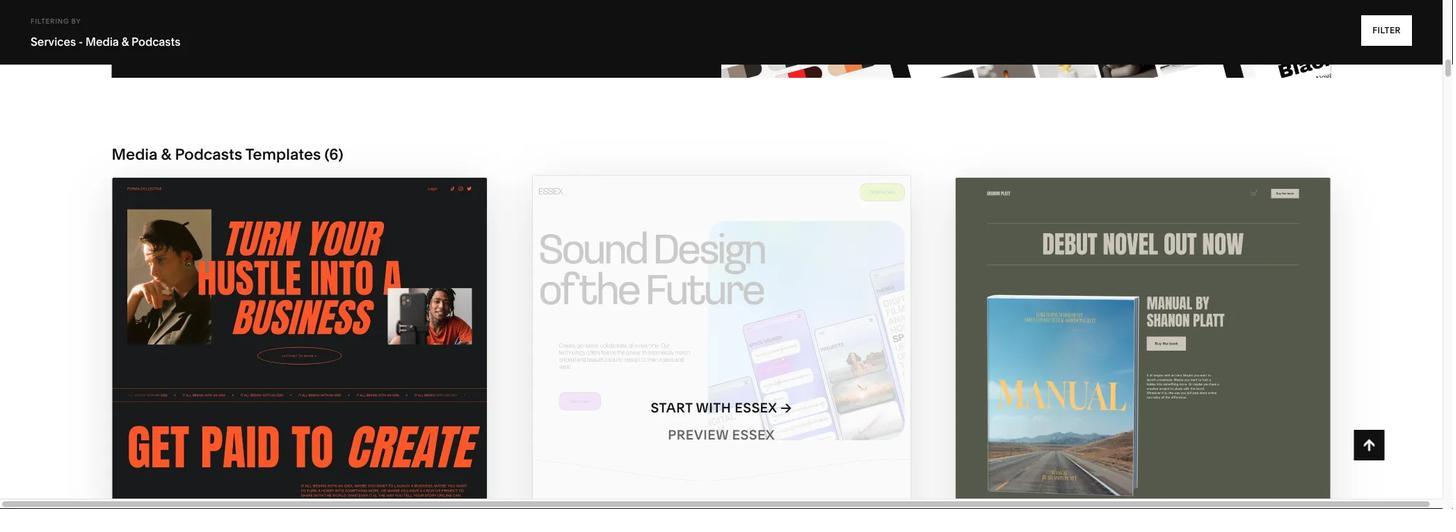 Task type: locate. For each thing, give the bounding box(es) containing it.
3 with from the left
[[1109, 400, 1144, 417]]

preview down start with manual
[[1081, 427, 1141, 444]]

2 horizontal spatial start
[[1063, 400, 1105, 417]]

1 start from the left
[[225, 400, 267, 417]]

3 preview from the left
[[1081, 427, 1141, 444]]

-
[[79, 35, 83, 48]]

preview manual link
[[1081, 417, 1205, 455]]

podcasts
[[132, 35, 180, 48], [175, 145, 242, 164]]

2 horizontal spatial preview
[[1081, 427, 1141, 444]]

preview for preview forma
[[242, 427, 303, 444]]

services - media & podcasts
[[31, 35, 180, 48]]

preview
[[242, 427, 303, 444], [668, 427, 729, 444], [1081, 427, 1141, 444]]

2 preview from the left
[[668, 427, 729, 444]]

with up preview forma
[[270, 400, 306, 417]]

services
[[31, 35, 76, 48]]

1 vertical spatial manual
[[1145, 427, 1205, 444]]

0 vertical spatial media
[[86, 35, 119, 48]]

0 horizontal spatial preview
[[242, 427, 303, 444]]

essex element
[[533, 177, 909, 510]]

1 with from the left
[[270, 400, 306, 417]]

essex down start with essex
[[732, 427, 775, 444]]

start with manual
[[1063, 400, 1208, 417]]

1 vertical spatial media
[[112, 145, 158, 164]]

with for forma
[[270, 400, 306, 417]]

)
[[338, 145, 343, 164]]

preview of building your own template image
[[721, 0, 1331, 78]]

forma
[[309, 400, 359, 417], [306, 427, 357, 444]]

forma up preview forma
[[309, 400, 359, 417]]

start up preview essex
[[651, 400, 693, 417]]

preview essex link
[[668, 417, 775, 455]]

3 start from the left
[[1063, 400, 1105, 417]]

with up preview manual
[[1109, 400, 1144, 417]]

manual inside button
[[1147, 400, 1208, 417]]

manual down start with manual
[[1145, 427, 1205, 444]]

0 vertical spatial podcasts
[[132, 35, 180, 48]]

manual up preview manual
[[1147, 400, 1208, 417]]

0 vertical spatial manual
[[1147, 400, 1208, 417]]

essex inside the start with essex button
[[735, 400, 777, 417]]

start up preview manual
[[1063, 400, 1105, 417]]

1 preview from the left
[[242, 427, 303, 444]]

essex up preview essex
[[735, 400, 777, 417]]

preview down start with forma
[[242, 427, 303, 444]]

2 start from the left
[[651, 400, 693, 417]]

start
[[225, 400, 267, 417], [651, 400, 693, 417], [1063, 400, 1105, 417]]

preview down start with essex
[[668, 427, 729, 444]]

0 vertical spatial &
[[122, 35, 129, 48]]

1 horizontal spatial start
[[651, 400, 693, 417]]

media & podcasts templates ( 6 )
[[112, 145, 343, 164]]

manual image
[[956, 178, 1330, 510]]

start for preview essex
[[651, 400, 693, 417]]

with for manual
[[1109, 400, 1144, 417]]

essex image
[[533, 177, 909, 510]]

manual
[[1147, 400, 1208, 417], [1145, 427, 1205, 444]]

0 vertical spatial essex
[[735, 400, 777, 417]]

1 horizontal spatial &
[[161, 145, 171, 164]]

1 horizontal spatial preview
[[668, 427, 729, 444]]

2 with from the left
[[696, 400, 731, 417]]

templates
[[245, 145, 321, 164]]

&
[[122, 35, 129, 48], [161, 145, 171, 164]]

forma image
[[112, 178, 487, 510]]

with for essex
[[696, 400, 731, 417]]

forma inside button
[[309, 400, 359, 417]]

media
[[86, 35, 119, 48], [112, 145, 158, 164]]

2 horizontal spatial with
[[1109, 400, 1144, 417]]

start with forma
[[225, 400, 359, 417]]

filtering by
[[31, 17, 81, 25]]

start with essex
[[651, 400, 777, 417]]

preview essex
[[668, 427, 775, 444]]

start up preview forma
[[225, 400, 267, 417]]

1 vertical spatial podcasts
[[175, 145, 242, 164]]

essex
[[735, 400, 777, 417], [732, 427, 775, 444]]

with
[[270, 400, 306, 417], [696, 400, 731, 417], [1109, 400, 1144, 417]]

back to top image
[[1362, 438, 1377, 454]]

1 vertical spatial essex
[[732, 427, 775, 444]]

0 horizontal spatial with
[[270, 400, 306, 417]]

0 horizontal spatial start
[[225, 400, 267, 417]]

start with essex button
[[651, 390, 792, 428]]

filtering
[[31, 17, 69, 25]]

forma down start with forma
[[306, 427, 357, 444]]

0 vertical spatial forma
[[309, 400, 359, 417]]

1 horizontal spatial with
[[696, 400, 731, 417]]

preview forma
[[242, 427, 357, 444]]

with up preview essex
[[696, 400, 731, 417]]



Task type: vqa. For each thing, say whether or not it's contained in the screenshot.
Start with Manual button
yes



Task type: describe. For each thing, give the bounding box(es) containing it.
filter
[[1373, 25, 1401, 35]]

by
[[71, 17, 81, 25]]

(
[[325, 145, 329, 164]]

essex inside preview essex link
[[732, 427, 775, 444]]

start with forma button
[[225, 390, 374, 428]]

6
[[329, 145, 338, 164]]

start with manual button
[[1063, 390, 1223, 428]]

preview for preview essex
[[668, 427, 729, 444]]

1 vertical spatial forma
[[306, 427, 357, 444]]

preview for preview manual
[[1081, 427, 1141, 444]]

start for preview manual
[[1063, 400, 1105, 417]]

filter button
[[1361, 15, 1412, 46]]

0 horizontal spatial &
[[122, 35, 129, 48]]

preview forma link
[[242, 417, 357, 455]]

preview manual
[[1081, 427, 1205, 444]]

manual element
[[956, 178, 1330, 510]]

forma element
[[112, 178, 487, 510]]

1 vertical spatial &
[[161, 145, 171, 164]]

start for preview forma
[[225, 400, 267, 417]]



